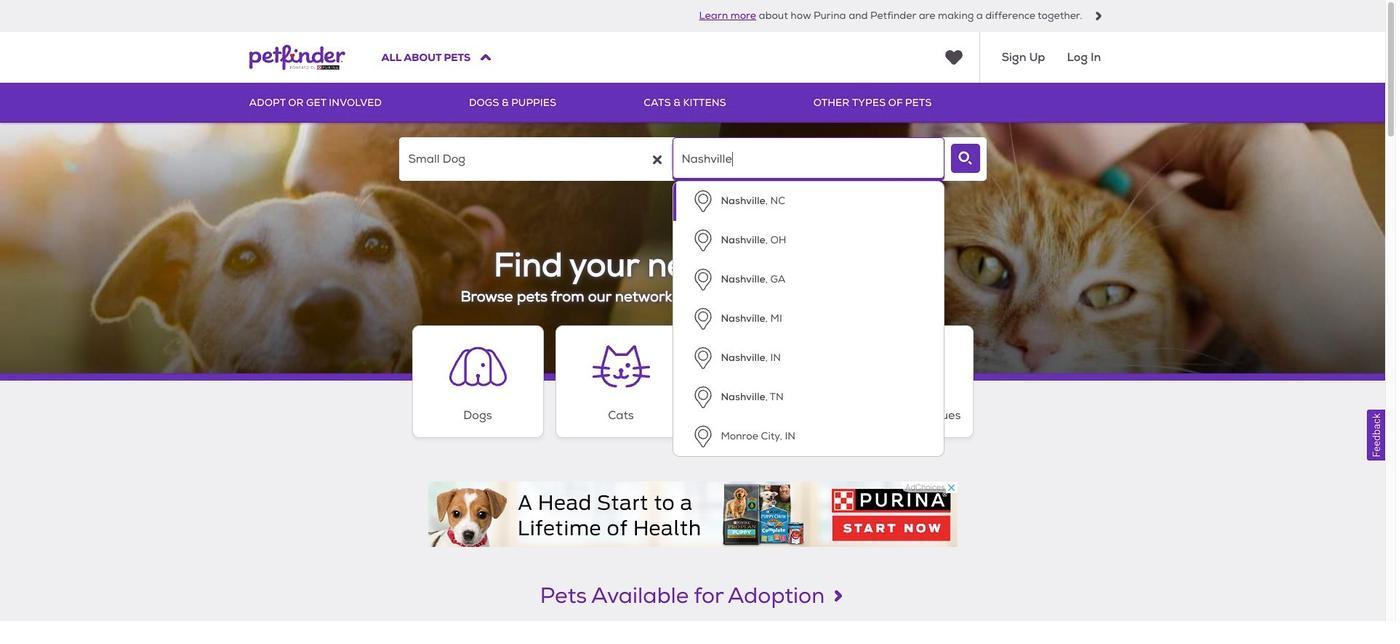 Task type: describe. For each thing, give the bounding box(es) containing it.
primary element
[[249, 83, 1137, 123]]

advertisement element
[[428, 482, 958, 547]]

Search Terrier, Kitten, etc. text field
[[399, 137, 671, 181]]

9c2b2 image
[[1094, 12, 1103, 20]]



Task type: vqa. For each thing, say whether or not it's contained in the screenshot.
potential dog matches image
no



Task type: locate. For each thing, give the bounding box(es) containing it.
petfinder logo image
[[249, 32, 345, 83]]

Enter City, State, or ZIP text field
[[673, 137, 945, 181]]

location search suggestions list box
[[673, 181, 945, 458]]



